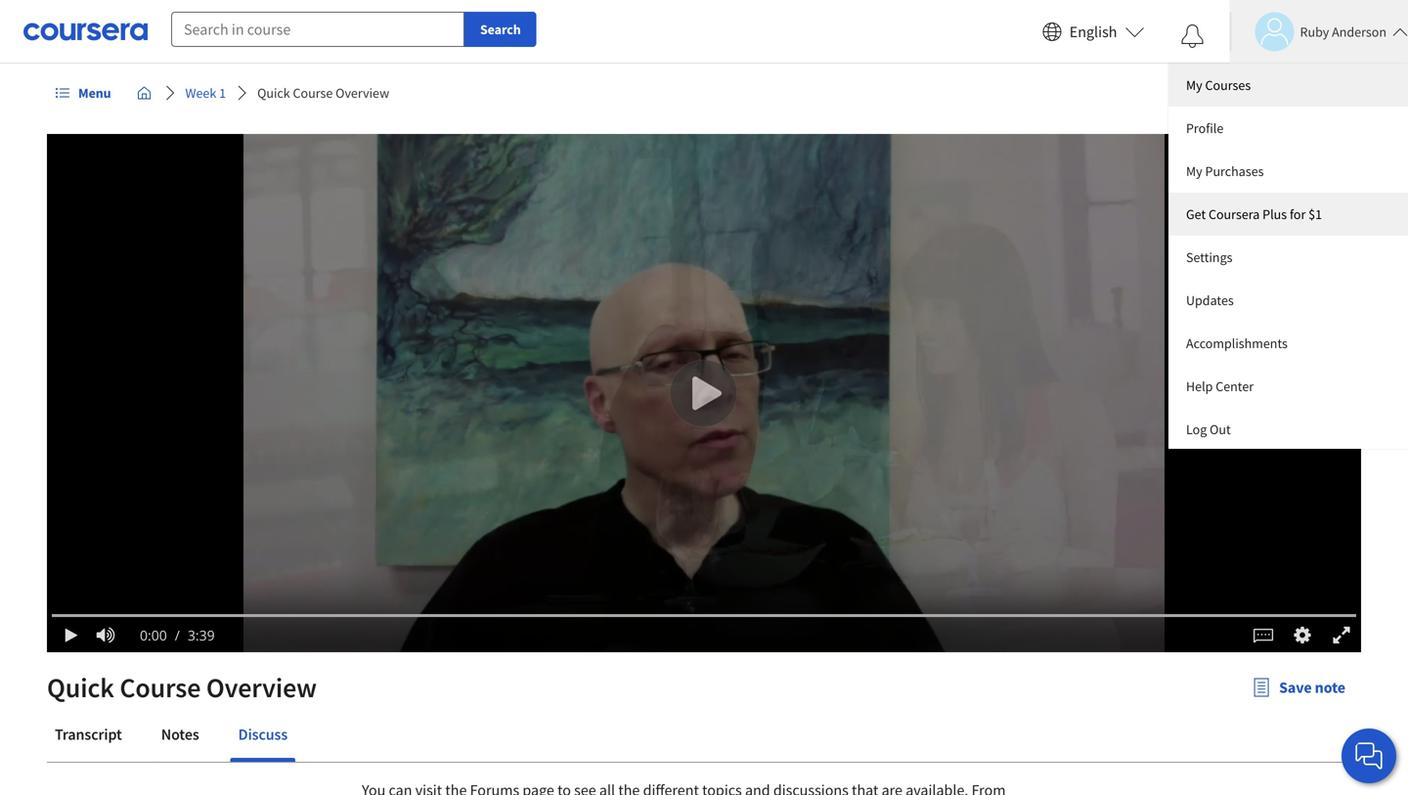 Task type: locate. For each thing, give the bounding box(es) containing it.
menu button
[[47, 75, 119, 111]]

0 vertical spatial course
[[293, 84, 333, 102]]

my purchases link
[[1169, 150, 1409, 193]]

quick course overview link
[[250, 75, 397, 111]]

transcript
[[55, 725, 122, 745]]

my inside my courses link
[[1187, 76, 1203, 94]]

full screen image
[[1330, 626, 1355, 645]]

course
[[293, 84, 333, 102], [120, 671, 201, 705]]

1 my from the top
[[1187, 76, 1203, 94]]

discuss button
[[231, 711, 296, 758]]

1 vertical spatial course
[[120, 671, 201, 705]]

$1
[[1309, 205, 1323, 223]]

quick
[[257, 84, 290, 102], [47, 671, 114, 705]]

1
[[219, 84, 226, 102]]

plus
[[1263, 205, 1288, 223]]

ruby anderson menu
[[1169, 64, 1409, 449]]

my courses link
[[1169, 64, 1409, 107]]

0 horizontal spatial quick
[[47, 671, 114, 705]]

search button
[[465, 12, 537, 47]]

my courses
[[1187, 76, 1252, 94]]

settings link
[[1169, 236, 1409, 279]]

week 1 link
[[178, 75, 234, 111]]

log out
[[1187, 421, 1231, 438]]

1 horizontal spatial quick
[[257, 84, 290, 102]]

log
[[1187, 421, 1208, 438]]

settings
[[1187, 249, 1233, 266]]

courses
[[1206, 76, 1252, 94]]

0 vertical spatial overview
[[336, 84, 390, 102]]

english
[[1070, 22, 1118, 42]]

show notifications image
[[1181, 24, 1205, 48]]

1 vertical spatial overview
[[206, 671, 317, 705]]

2 my from the top
[[1187, 162, 1203, 180]]

course down the search in course text field
[[293, 84, 333, 102]]

ruby
[[1301, 23, 1330, 41]]

1 horizontal spatial overview
[[336, 84, 390, 102]]

chat with us image
[[1354, 741, 1385, 772]]

course up the notes button
[[120, 671, 201, 705]]

my inside my purchases link
[[1187, 162, 1203, 180]]

help center
[[1187, 378, 1254, 395]]

help
[[1187, 378, 1214, 395]]

quick right 1
[[257, 84, 290, 102]]

anderson
[[1333, 23, 1387, 41]]

notes
[[161, 725, 199, 745]]

overview
[[336, 84, 390, 102], [206, 671, 317, 705]]

mute image
[[93, 626, 118, 645]]

overview up discuss at the left bottom
[[206, 671, 317, 705]]

purchases
[[1206, 162, 1265, 180]]

/
[[175, 626, 180, 645]]

get
[[1187, 205, 1206, 223]]

play image
[[61, 627, 81, 643]]

home image
[[136, 85, 152, 101]]

my left purchases
[[1187, 162, 1203, 180]]

save
[[1280, 678, 1313, 698]]

my
[[1187, 76, 1203, 94], [1187, 162, 1203, 180]]

my for my courses
[[1187, 76, 1203, 94]]

0:00
[[140, 626, 167, 645]]

1 vertical spatial quick
[[47, 671, 114, 705]]

quick course overview down the search in course text field
[[257, 84, 390, 102]]

menu
[[78, 84, 111, 102]]

out
[[1210, 421, 1231, 438]]

save note button
[[1237, 664, 1362, 711]]

overview down the search in course text field
[[336, 84, 390, 102]]

updates
[[1187, 292, 1234, 309]]

quick course overview
[[257, 84, 390, 102], [47, 671, 317, 705]]

my left "courses"
[[1187, 76, 1203, 94]]

accomplishments link
[[1169, 322, 1409, 365]]

1 vertical spatial my
[[1187, 162, 1203, 180]]

get coursera plus for $1
[[1187, 205, 1323, 223]]

my for my purchases
[[1187, 162, 1203, 180]]

0 horizontal spatial overview
[[206, 671, 317, 705]]

0 vertical spatial my
[[1187, 76, 1203, 94]]

quick up transcript
[[47, 671, 114, 705]]

quick course overview up the notes button
[[47, 671, 317, 705]]



Task type: vqa. For each thing, say whether or not it's contained in the screenshot.
Aid
no



Task type: describe. For each thing, give the bounding box(es) containing it.
discuss
[[238, 725, 288, 745]]

help center link
[[1169, 365, 1409, 408]]

Search in course text field
[[171, 12, 465, 47]]

accomplishments
[[1187, 335, 1288, 352]]

related lecture content tabs tab list
[[47, 711, 1362, 762]]

week 1
[[185, 84, 226, 102]]

1 horizontal spatial course
[[293, 84, 333, 102]]

3 minutes 39 seconds element
[[188, 626, 215, 645]]

coursera
[[1209, 205, 1260, 223]]

updates link
[[1169, 279, 1409, 322]]

center
[[1216, 378, 1254, 395]]

week
[[185, 84, 217, 102]]

ruby anderson
[[1301, 23, 1387, 41]]

profile
[[1187, 119, 1224, 137]]

coursera image
[[23, 16, 148, 47]]

get coursera plus for $1 link
[[1169, 193, 1409, 236]]

save note
[[1280, 678, 1346, 698]]

my purchases
[[1187, 162, 1265, 180]]

notes button
[[153, 711, 207, 758]]

log out button
[[1169, 408, 1409, 449]]

ruby anderson button
[[1230, 12, 1409, 51]]

0 minutes 0 seconds element
[[140, 626, 167, 645]]

profile link
[[1169, 107, 1409, 150]]

0 vertical spatial quick
[[257, 84, 290, 102]]

3:39
[[188, 626, 215, 645]]

0:00 / 3:39
[[140, 626, 215, 645]]

0 horizontal spatial course
[[120, 671, 201, 705]]

for
[[1290, 205, 1306, 223]]

transcript button
[[47, 711, 130, 758]]

english button
[[1035, 0, 1153, 64]]

1 vertical spatial quick course overview
[[47, 671, 317, 705]]

0 vertical spatial quick course overview
[[257, 84, 390, 102]]

note
[[1316, 678, 1346, 698]]

search
[[480, 21, 521, 38]]



